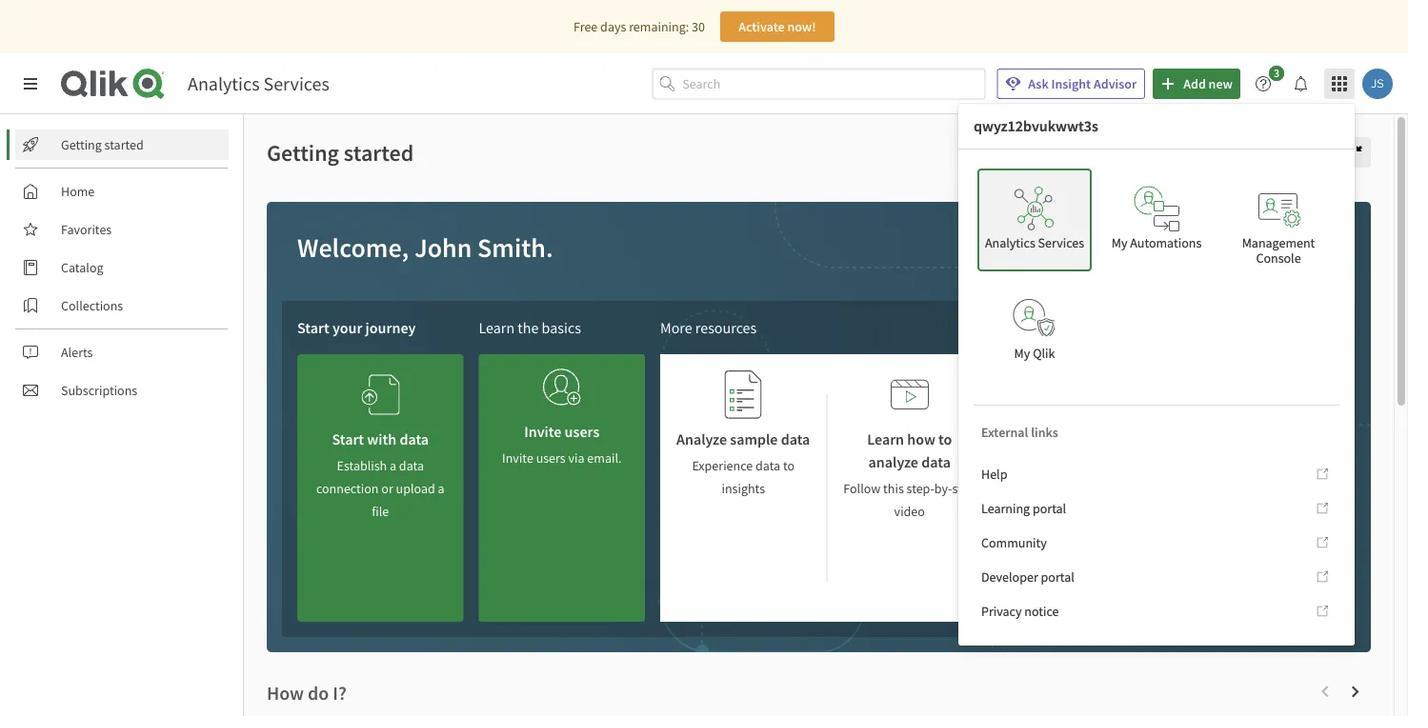 Task type: vqa. For each thing, say whether or not it's contained in the screenshot.
Deselect field ICON for Desc
no



Task type: locate. For each thing, give the bounding box(es) containing it.
data up by-
[[922, 453, 951, 472]]

1 vertical spatial analytics
[[985, 234, 1036, 252]]

1 horizontal spatial services
[[1039, 234, 1085, 252]]

0 horizontal spatial qlik
[[1033, 345, 1055, 362]]

welcome, john smith.
[[297, 231, 553, 264]]

0 vertical spatial learn
[[479, 318, 515, 337]]

create
[[1226, 420, 1257, 434]]

getting up home
[[61, 136, 102, 153]]

learn inside learn about apps and how to create one
[[1190, 402, 1218, 417]]

portal for learning portal
[[1033, 500, 1067, 518]]

1 horizontal spatial started
[[344, 138, 414, 167]]

0 horizontal spatial analytics services
[[188, 72, 330, 96]]

subscriptions
[[61, 382, 137, 399]]

0 horizontal spatial learn
[[479, 318, 515, 337]]

my
[[1112, 234, 1128, 252], [1015, 345, 1031, 362]]

1 horizontal spatial analytics
[[985, 234, 1036, 252]]

insight
[[1052, 75, 1091, 92]]

learn left about
[[1190, 402, 1218, 417]]

0 horizontal spatial the
[[518, 318, 539, 337]]

sample
[[730, 430, 778, 449]]

invite users invite users via email.
[[502, 422, 622, 467]]

learn left basics
[[479, 318, 515, 337]]

management console button
[[1222, 169, 1336, 272]]

explore the demo see what qlik sense can do
[[1009, 430, 1143, 498]]

1 vertical spatial my
[[1015, 345, 1031, 362]]

my inside button
[[1112, 234, 1128, 252]]

explore the demo image
[[1057, 370, 1095, 420]]

qlik
[[1033, 345, 1055, 362], [1063, 458, 1085, 475]]

the inside explore the demo see what qlik sense can do
[[1071, 430, 1093, 449]]

how up analyze
[[908, 430, 936, 449]]

see
[[1009, 458, 1030, 475]]

data
[[781, 430, 811, 449], [922, 453, 951, 472], [756, 458, 781, 475]]

free
[[574, 18, 598, 35]]

how inside learn about apps and how to create one
[[1190, 420, 1211, 434]]

my up the external links
[[1015, 345, 1031, 362]]

analytics services button
[[978, 169, 1092, 272]]

learn the basics
[[479, 318, 581, 337]]

demo
[[1096, 430, 1134, 449]]

0 horizontal spatial getting started
[[61, 136, 144, 153]]

my left automations
[[1112, 234, 1128, 252]]

privacy notice
[[982, 603, 1059, 620]]

Search text field
[[683, 68, 986, 99]]

1 horizontal spatial analytics services
[[985, 234, 1085, 252]]

to
[[1213, 420, 1224, 434], [939, 430, 953, 449], [783, 458, 795, 475]]

notice
[[1025, 603, 1059, 620]]

1 vertical spatial portal
[[1041, 569, 1075, 586]]

activate now!
[[739, 18, 817, 35]]

my qlik button
[[978, 279, 1092, 382]]

ask insight advisor button
[[997, 69, 1146, 99]]

0 vertical spatial the
[[518, 318, 539, 337]]

analyze
[[677, 430, 727, 449]]

getting started inside welcome, john smith. main content
[[267, 138, 414, 167]]

data for analyze sample data
[[756, 458, 781, 475]]

this
[[884, 480, 904, 498]]

qlik inside explore the demo see what qlik sense can do
[[1063, 458, 1085, 475]]

how
[[1190, 420, 1211, 434], [908, 430, 936, 449]]

portal down what
[[1033, 500, 1067, 518]]

alerts
[[61, 344, 93, 361]]

home link
[[15, 176, 229, 207]]

about
[[1220, 402, 1249, 417]]

1 vertical spatial users
[[536, 450, 566, 467]]

analyze sample data image
[[725, 370, 763, 420]]

0 horizontal spatial my
[[1015, 345, 1031, 362]]

1 vertical spatial the
[[1071, 430, 1093, 449]]

journey
[[366, 318, 416, 337]]

0 vertical spatial portal
[[1033, 500, 1067, 518]]

learn up analyze
[[867, 430, 905, 449]]

getting started
[[61, 136, 144, 153], [267, 138, 414, 167]]

users
[[565, 422, 600, 441], [536, 450, 566, 467]]

2 horizontal spatial to
[[1213, 420, 1224, 434]]

management console
[[1243, 234, 1316, 267]]

my for my qlik
[[1015, 345, 1031, 362]]

start
[[297, 318, 330, 337]]

1 vertical spatial services
[[1039, 234, 1085, 252]]

the left demo
[[1071, 430, 1093, 449]]

to for data
[[783, 458, 795, 475]]

2 horizontal spatial learn
[[1190, 402, 1218, 417]]

users up via
[[565, 422, 600, 441]]

2 vertical spatial learn
[[867, 430, 905, 449]]

analytics services inside button
[[985, 234, 1085, 252]]

to up by-
[[939, 430, 953, 449]]

1 horizontal spatial how
[[1190, 420, 1211, 434]]

one
[[1259, 420, 1277, 434]]

days
[[601, 18, 627, 35]]

started inside welcome, john smith. main content
[[344, 138, 414, 167]]

subscriptions link
[[15, 376, 229, 406]]

hide welcome image
[[1349, 145, 1364, 160]]

getting inside welcome, john smith. main content
[[267, 138, 339, 167]]

0 vertical spatial qlik
[[1033, 345, 1055, 362]]

resources
[[696, 318, 757, 337]]

1 horizontal spatial the
[[1071, 430, 1093, 449]]

the left basics
[[518, 318, 539, 337]]

data down the sample
[[756, 458, 781, 475]]

0 vertical spatial my
[[1112, 234, 1128, 252]]

started
[[104, 136, 144, 153], [344, 138, 414, 167]]

0 horizontal spatial analytics
[[188, 72, 260, 96]]

1 horizontal spatial qlik
[[1063, 458, 1085, 475]]

developer portal
[[982, 569, 1075, 586]]

0 horizontal spatial services
[[264, 72, 330, 96]]

qlik up do
[[1063, 458, 1085, 475]]

0 horizontal spatial getting
[[61, 136, 102, 153]]

invite down invite users image
[[524, 422, 562, 441]]

1 vertical spatial learn
[[1190, 402, 1218, 417]]

learn for learn about apps and how to create one
[[1190, 402, 1218, 417]]

qlik up links
[[1033, 345, 1055, 362]]

developer portal link
[[974, 562, 1340, 593]]

invite left via
[[502, 450, 534, 467]]

learning
[[982, 500, 1030, 518]]

alerts link
[[15, 337, 229, 368]]

sense
[[1088, 458, 1121, 475]]

by-
[[935, 480, 953, 498]]

services inside button
[[1039, 234, 1085, 252]]

john
[[415, 231, 472, 264]]

started inside navigation pane 'element'
[[104, 136, 144, 153]]

1 horizontal spatial getting
[[267, 138, 339, 167]]

how left create
[[1190, 420, 1211, 434]]

to for apps
[[1213, 420, 1224, 434]]

favorites link
[[15, 214, 229, 245]]

close sidebar menu image
[[23, 76, 38, 92]]

data right the sample
[[781, 430, 811, 449]]

to inside learn about apps and how to create one
[[1213, 420, 1224, 434]]

0 vertical spatial analytics services
[[188, 72, 330, 96]]

to inside analyze sample data experience data to insights
[[783, 458, 795, 475]]

1 horizontal spatial learn
[[867, 430, 905, 449]]

learn
[[479, 318, 515, 337], [1190, 402, 1218, 417], [867, 430, 905, 449]]

favorites
[[61, 221, 112, 238]]

users left via
[[536, 450, 566, 467]]

welcome, john smith. main content
[[244, 114, 1409, 717]]

1 vertical spatial qlik
[[1063, 458, 1085, 475]]

1 vertical spatial analytics services
[[985, 234, 1085, 252]]

console
[[1257, 250, 1302, 267]]

privacy
[[982, 603, 1022, 620]]

1 horizontal spatial my
[[1112, 234, 1128, 252]]

my inside button
[[1015, 345, 1031, 362]]

the
[[518, 318, 539, 337], [1071, 430, 1093, 449]]

0 horizontal spatial how
[[908, 430, 936, 449]]

to right experience
[[783, 458, 795, 475]]

0 vertical spatial services
[[264, 72, 330, 96]]

catalog
[[61, 259, 103, 276]]

email.
[[587, 450, 622, 467]]

30
[[692, 18, 705, 35]]

0 horizontal spatial to
[[783, 458, 795, 475]]

invite
[[524, 422, 562, 441], [502, 450, 534, 467]]

apps
[[1252, 402, 1275, 417]]

portal up the notice
[[1041, 569, 1075, 586]]

my automations
[[1112, 234, 1202, 252]]

data inside learn how to analyze data follow this step-by-step video
[[922, 453, 951, 472]]

ask insight advisor
[[1029, 75, 1137, 92]]

follow
[[844, 480, 881, 498]]

analytics
[[188, 72, 260, 96], [985, 234, 1036, 252]]

1 horizontal spatial to
[[939, 430, 953, 449]]

portal
[[1033, 500, 1067, 518], [1041, 569, 1075, 586]]

basics
[[542, 318, 581, 337]]

getting started inside getting started link
[[61, 136, 144, 153]]

to left create
[[1213, 420, 1224, 434]]

0 horizontal spatial started
[[104, 136, 144, 153]]

community
[[982, 535, 1047, 552]]

welcome,
[[297, 231, 409, 264]]

1 horizontal spatial getting started
[[267, 138, 414, 167]]

the for explore
[[1071, 430, 1093, 449]]

getting down analytics services element
[[267, 138, 339, 167]]



Task type: describe. For each thing, give the bounding box(es) containing it.
experience
[[692, 458, 753, 475]]

external
[[982, 424, 1029, 441]]

analytics services element
[[188, 72, 330, 96]]

activate now! link
[[721, 11, 835, 42]]

your
[[333, 318, 363, 337]]

learn about apps and how to create one
[[1190, 402, 1296, 434]]

community link
[[974, 528, 1340, 559]]

ask
[[1029, 75, 1049, 92]]

privacy notice link
[[974, 597, 1340, 627]]

how inside learn how to analyze data follow this step-by-step video
[[908, 430, 936, 449]]

free days remaining: 30
[[574, 18, 705, 35]]

searchbar element
[[652, 68, 986, 99]]

getting started link
[[15, 130, 229, 160]]

more
[[661, 318, 693, 337]]

qlik inside button
[[1033, 345, 1055, 362]]

activate
[[739, 18, 785, 35]]

management
[[1243, 234, 1316, 252]]

what
[[1032, 458, 1060, 475]]

automations
[[1131, 234, 1202, 252]]

advisor
[[1094, 75, 1137, 92]]

video
[[895, 503, 925, 520]]

collections
[[61, 297, 123, 315]]

0 vertical spatial users
[[565, 422, 600, 441]]

home
[[61, 183, 95, 200]]

help
[[982, 466, 1008, 483]]

learn about apps and how to create one link
[[1175, 355, 1341, 444]]

my automations button
[[1100, 169, 1214, 272]]

remaining:
[[629, 18, 689, 35]]

catalog link
[[15, 253, 229, 283]]

can
[[1124, 458, 1143, 475]]

do
[[1069, 480, 1084, 498]]

to inside learn how to analyze data follow this step-by-step video
[[939, 430, 953, 449]]

step
[[953, 480, 976, 498]]

my for my automations
[[1112, 234, 1128, 252]]

getting inside navigation pane 'element'
[[61, 136, 102, 153]]

and
[[1277, 402, 1296, 417]]

start your journey
[[297, 318, 416, 337]]

learning portal link
[[974, 494, 1340, 524]]

analyze sample data experience data to insights
[[677, 430, 811, 498]]

external links
[[982, 424, 1059, 441]]

insights
[[722, 480, 765, 498]]

collections link
[[15, 291, 229, 321]]

qwyz12bvukwwt3s
[[974, 117, 1099, 136]]

0 vertical spatial analytics
[[188, 72, 260, 96]]

explore
[[1019, 430, 1068, 449]]

0 vertical spatial invite
[[524, 422, 562, 441]]

more resources
[[661, 318, 757, 337]]

learn how to analyze data follow this step-by-step video
[[844, 430, 976, 520]]

smith.
[[478, 231, 553, 264]]

developer
[[982, 569, 1039, 586]]

the for learn
[[518, 318, 539, 337]]

step-
[[907, 480, 935, 498]]

analyze
[[869, 453, 919, 472]]

links
[[1031, 424, 1059, 441]]

invite users image
[[543, 362, 581, 413]]

portal for developer portal
[[1041, 569, 1075, 586]]

1 vertical spatial invite
[[502, 450, 534, 467]]

via
[[569, 450, 585, 467]]

now!
[[788, 18, 817, 35]]

help link
[[974, 459, 1340, 490]]

learn how to analyze data image
[[891, 370, 929, 420]]

data for learn how to analyze data
[[922, 453, 951, 472]]

learn inside learn how to analyze data follow this step-by-step video
[[867, 430, 905, 449]]

my qlik
[[1015, 345, 1055, 362]]

navigation pane element
[[0, 122, 243, 414]]

learn for learn the basics
[[479, 318, 515, 337]]

learning portal
[[982, 500, 1067, 518]]

analytics inside button
[[985, 234, 1036, 252]]



